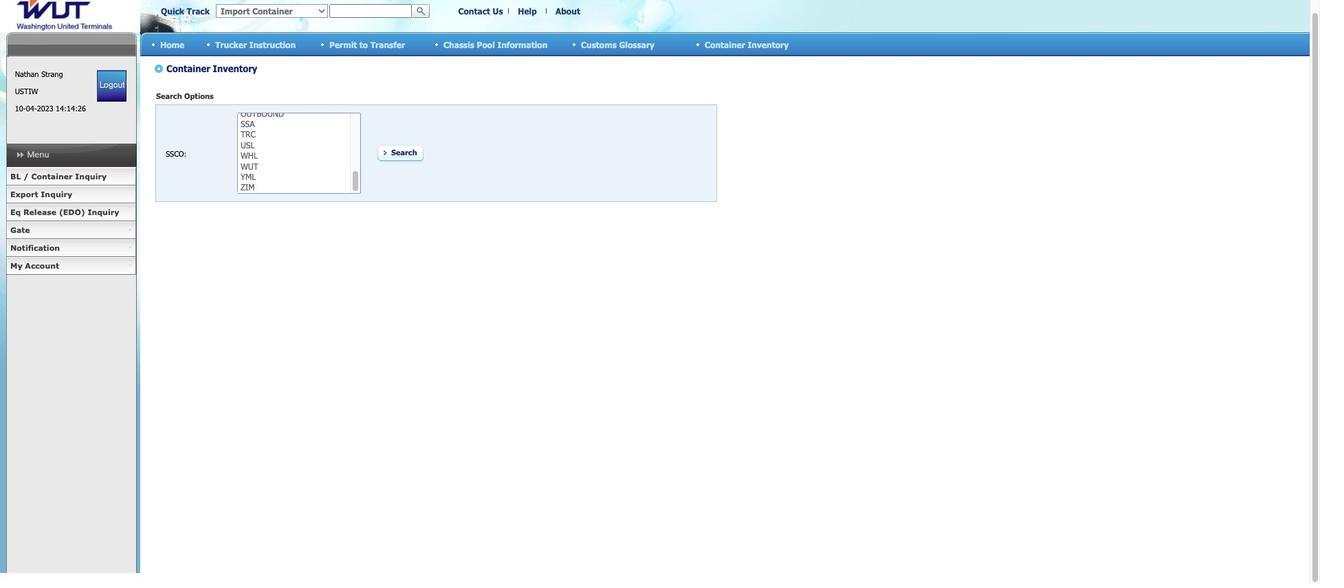 Task type: vqa. For each thing, say whether or not it's contained in the screenshot.
10-04-2023 12:26:19
no



Task type: describe. For each thing, give the bounding box(es) containing it.
notification
[[10, 243, 60, 252]]

bl / container inquiry
[[10, 172, 107, 181]]

chassis pool information
[[444, 40, 548, 49]]

contact us link
[[458, 6, 503, 16]]

my account
[[10, 261, 59, 270]]

notification link
[[6, 239, 136, 257]]

trucker instruction
[[215, 40, 296, 49]]

my
[[10, 261, 22, 270]]

eq release (edo) inquiry
[[10, 208, 119, 217]]

nathan
[[15, 69, 39, 78]]

gate
[[10, 226, 30, 235]]

inventory
[[748, 40, 789, 49]]

quick track
[[161, 6, 210, 16]]

to
[[360, 40, 368, 49]]

eq release (edo) inquiry link
[[6, 204, 136, 221]]

export inquiry
[[10, 190, 72, 199]]

/
[[23, 172, 29, 181]]

bl / container inquiry link
[[6, 168, 136, 186]]

container inventory
[[705, 40, 789, 49]]

about
[[556, 6, 580, 16]]

account
[[25, 261, 59, 270]]

gate link
[[6, 221, 136, 239]]

0 vertical spatial container
[[705, 40, 745, 49]]

my account link
[[6, 257, 136, 275]]

10-04-2023 14:14:26
[[15, 104, 86, 113]]

1 vertical spatial container
[[31, 172, 73, 181]]

us
[[493, 6, 503, 16]]

strang
[[41, 69, 63, 78]]

track
[[187, 6, 210, 16]]

transfer
[[370, 40, 405, 49]]

2023
[[37, 104, 53, 113]]

contact us
[[458, 6, 503, 16]]

help link
[[518, 6, 537, 16]]

permit to transfer
[[329, 40, 405, 49]]

eq
[[10, 208, 21, 217]]

help
[[518, 6, 537, 16]]



Task type: locate. For each thing, give the bounding box(es) containing it.
customs glossary
[[581, 40, 655, 49]]

0 horizontal spatial container
[[31, 172, 73, 181]]

inquiry for (edo)
[[88, 208, 119, 217]]

export inquiry link
[[6, 186, 136, 204]]

2 vertical spatial inquiry
[[88, 208, 119, 217]]

04-
[[26, 104, 37, 113]]

None text field
[[329, 4, 412, 18]]

container up export inquiry
[[31, 172, 73, 181]]

inquiry
[[75, 172, 107, 181], [41, 190, 72, 199], [88, 208, 119, 217]]

trucker
[[215, 40, 247, 49]]

inquiry right (edo) at the top of page
[[88, 208, 119, 217]]

information
[[497, 40, 548, 49]]

0 vertical spatial inquiry
[[75, 172, 107, 181]]

glossary
[[619, 40, 655, 49]]

permit
[[329, 40, 357, 49]]

release
[[23, 208, 56, 217]]

ustiw
[[15, 87, 38, 96]]

instruction
[[249, 40, 296, 49]]

about link
[[556, 6, 580, 16]]

quick
[[161, 6, 184, 16]]

customs
[[581, 40, 617, 49]]

container left inventory
[[705, 40, 745, 49]]

(edo)
[[59, 208, 85, 217]]

home
[[160, 40, 184, 49]]

1 vertical spatial inquiry
[[41, 190, 72, 199]]

container
[[705, 40, 745, 49], [31, 172, 73, 181]]

chassis
[[444, 40, 475, 49]]

inquiry down 'bl / container inquiry'
[[41, 190, 72, 199]]

bl
[[10, 172, 21, 181]]

nathan strang
[[15, 69, 63, 78]]

pool
[[477, 40, 495, 49]]

inquiry up export inquiry link
[[75, 172, 107, 181]]

contact
[[458, 6, 490, 16]]

export
[[10, 190, 38, 199]]

1 horizontal spatial container
[[705, 40, 745, 49]]

14:14:26
[[56, 104, 86, 113]]

10-
[[15, 104, 26, 113]]

inquiry for container
[[75, 172, 107, 181]]

login image
[[97, 70, 127, 102]]



